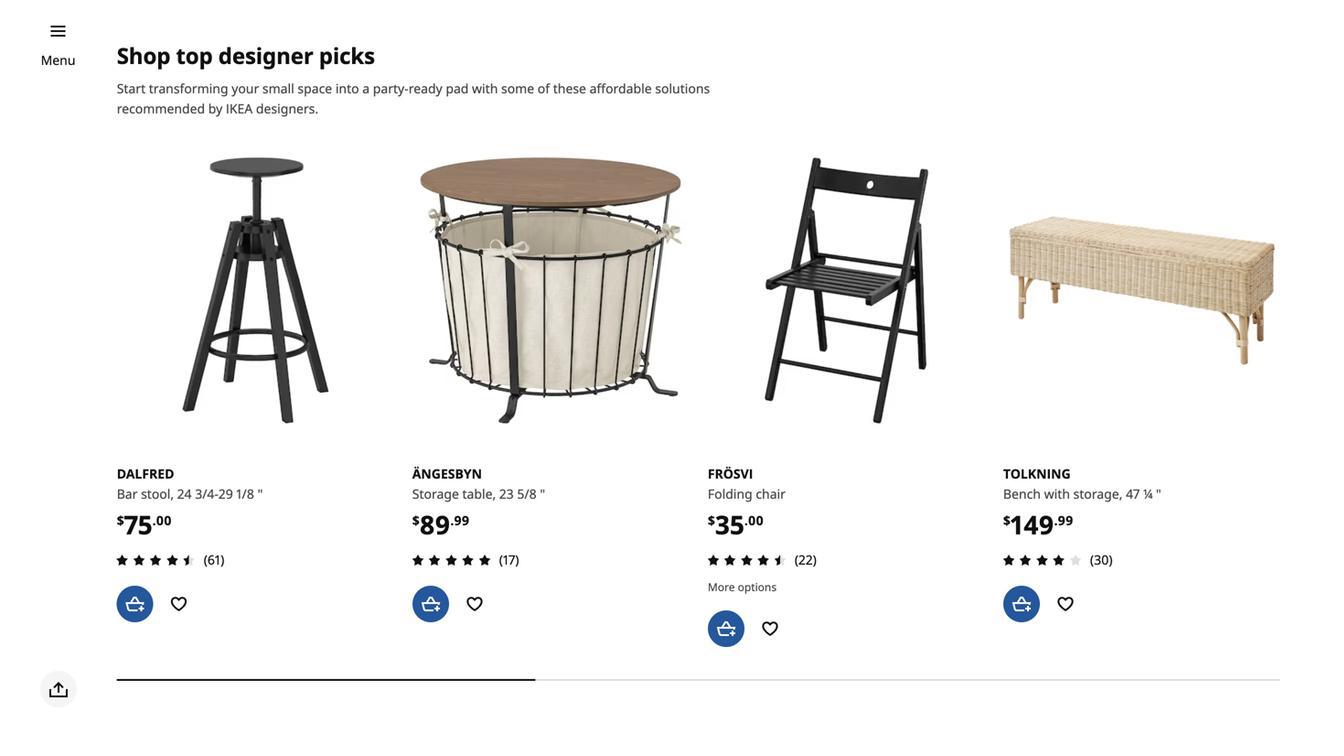 Task type: vqa. For each thing, say whether or not it's contained in the screenshot.
pad
yes



Task type: locate. For each thing, give the bounding box(es) containing it.
these
[[553, 80, 587, 97]]

2 $ from the left
[[413, 512, 420, 529]]

frösvi
[[708, 465, 754, 483]]

99 right 149
[[1058, 512, 1074, 529]]

with
[[472, 80, 498, 97], [1045, 485, 1071, 503]]

scrollbar
[[117, 669, 1281, 691]]

00 right 75
[[156, 512, 172, 529]]

1 " from the left
[[258, 485, 263, 503]]

"
[[258, 485, 263, 503], [540, 485, 546, 503], [1157, 485, 1162, 503]]

1 horizontal spatial 00
[[749, 512, 764, 529]]

3 . from the left
[[745, 512, 749, 529]]

chair
[[756, 485, 786, 503]]

1 $ from the left
[[117, 512, 124, 529]]

5/8
[[517, 485, 537, 503]]

ängesbyn
[[413, 465, 482, 483]]

" right 5/8
[[540, 485, 546, 503]]

99 inside tolkning bench with storage, 47 ¼ " $ 149 . 99
[[1058, 512, 1074, 529]]

1 horizontal spatial "
[[540, 485, 546, 503]]

start transforming your small space into a party-ready pad with some of these affordable solutions recommended by ikea designers.
[[117, 80, 710, 117]]

1/8
[[236, 485, 254, 503]]

00 inside dalfred bar stool, 24 3/4-29 1/8 " $ 75 . 00
[[156, 512, 172, 529]]

47
[[1127, 485, 1141, 503]]

transforming
[[149, 80, 228, 97]]

" inside dalfred bar stool, 24 3/4-29 1/8 " $ 75 . 00
[[258, 485, 263, 503]]

4 $ from the left
[[1004, 512, 1011, 529]]

ready
[[409, 80, 443, 97]]

(61)
[[204, 551, 224, 568]]

stool,
[[141, 485, 174, 503]]

.
[[153, 512, 156, 529], [451, 512, 454, 529], [745, 512, 749, 529], [1055, 512, 1058, 529]]

0 horizontal spatial 99
[[454, 512, 470, 529]]

by
[[208, 100, 223, 117]]

more
[[708, 579, 735, 595]]

99 inside ängesbyn storage table, 23 5/8 " $ 89 . 99
[[454, 512, 470, 529]]

review: 3.9 out of 5 stars. total reviews: 30 image
[[998, 549, 1087, 571]]

(30)
[[1091, 551, 1113, 568]]

99 right 89
[[454, 512, 470, 529]]

designers.
[[256, 100, 319, 117]]

3 $ from the left
[[708, 512, 716, 529]]

29
[[219, 485, 233, 503]]

99
[[454, 512, 470, 529], [1058, 512, 1074, 529]]

. inside the frösvi folding chair $ 35 . 00
[[745, 512, 749, 529]]

2 " from the left
[[540, 485, 546, 503]]

1 . from the left
[[153, 512, 156, 529]]

23
[[500, 485, 514, 503]]

$ down bench
[[1004, 512, 1011, 529]]

$ down storage
[[413, 512, 420, 529]]

2 horizontal spatial "
[[1157, 485, 1162, 503]]

4 . from the left
[[1055, 512, 1058, 529]]

menu
[[41, 51, 75, 69]]

. down the folding
[[745, 512, 749, 529]]

" right ¼
[[1157, 485, 1162, 503]]

0 horizontal spatial 00
[[156, 512, 172, 529]]

storage,
[[1074, 485, 1123, 503]]

shop
[[117, 41, 171, 70]]

1 horizontal spatial 99
[[1058, 512, 1074, 529]]

00
[[156, 512, 172, 529], [749, 512, 764, 529]]

0 horizontal spatial with
[[472, 80, 498, 97]]

2 . from the left
[[451, 512, 454, 529]]

table,
[[463, 485, 496, 503]]

" inside ängesbyn storage table, 23 5/8 " $ 89 . 99
[[540, 485, 546, 503]]

$ down bar at bottom left
[[117, 512, 124, 529]]

dalfred
[[117, 465, 174, 483]]

. down storage
[[451, 512, 454, 529]]

into
[[336, 80, 359, 97]]

a
[[363, 80, 370, 97]]

. down stool,
[[153, 512, 156, 529]]

0 vertical spatial with
[[472, 80, 498, 97]]

0 horizontal spatial "
[[258, 485, 263, 503]]

00 right "35"
[[749, 512, 764, 529]]

3 " from the left
[[1157, 485, 1162, 503]]

1 99 from the left
[[454, 512, 470, 529]]

$ down the folding
[[708, 512, 716, 529]]

party-
[[373, 80, 409, 97]]

$
[[117, 512, 124, 529], [413, 512, 420, 529], [708, 512, 716, 529], [1004, 512, 1011, 529]]

" right 1/8
[[258, 485, 263, 503]]

with right "pad"
[[472, 80, 498, 97]]

. inside dalfred bar stool, 24 3/4-29 1/8 " $ 75 . 00
[[153, 512, 156, 529]]

. up the review: 3.9 out of 5 stars. total reviews: 30 image
[[1055, 512, 1058, 529]]

with down tolkning
[[1045, 485, 1071, 503]]

1 vertical spatial with
[[1045, 485, 1071, 503]]

1 00 from the left
[[156, 512, 172, 529]]

89
[[420, 507, 451, 542]]

1 horizontal spatial with
[[1045, 485, 1071, 503]]

2 99 from the left
[[1058, 512, 1074, 529]]

tolkning bench with storage, 47 ¼ " $ 149 . 99
[[1004, 465, 1162, 542]]

bench
[[1004, 485, 1041, 503]]

ängesbyn storage table, black/pine light brown stained, 23 5/8 " image
[[413, 152, 690, 429]]

2 00 from the left
[[749, 512, 764, 529]]

pad
[[446, 80, 469, 97]]



Task type: describe. For each thing, give the bounding box(es) containing it.
(17)
[[499, 551, 519, 568]]

bar
[[117, 485, 138, 503]]

folding
[[708, 485, 753, 503]]

shop top designer picks
[[117, 41, 375, 70]]

$ inside the frösvi folding chair $ 35 . 00
[[708, 512, 716, 529]]

with inside tolkning bench with storage, 47 ¼ " $ 149 . 99
[[1045, 485, 1071, 503]]

affordable
[[590, 80, 652, 97]]

storage
[[413, 485, 459, 503]]

with inside start transforming your small space into a party-ready pad with some of these affordable solutions recommended by ikea designers.
[[472, 80, 498, 97]]

. inside ängesbyn storage table, 23 5/8 " $ 89 . 99
[[451, 512, 454, 529]]

of
[[538, 80, 550, 97]]

top
[[176, 41, 213, 70]]

75
[[124, 507, 153, 542]]

some
[[502, 80, 535, 97]]

options
[[738, 579, 777, 595]]

$ inside tolkning bench with storage, 47 ¼ " $ 149 . 99
[[1004, 512, 1011, 529]]

review: 4.5 out of 5 stars. total reviews: 22 image
[[703, 549, 792, 571]]

tolkning bench with storage, handmade rattan, 47 ¼ " image
[[1004, 152, 1281, 429]]

. inside tolkning bench with storage, 47 ¼ " $ 149 . 99
[[1055, 512, 1058, 529]]

start
[[117, 80, 146, 97]]

dalfred bar stool, 24 3/4-29 1/8 " $ 75 . 00
[[117, 465, 263, 542]]

designer
[[219, 41, 314, 70]]

24
[[177, 485, 192, 503]]

tolkning
[[1004, 465, 1071, 483]]

dalfred bar stool, black, 24 3/4-29 1/8 " image
[[117, 152, 394, 429]]

recommended
[[117, 100, 205, 117]]

(22)
[[795, 551, 817, 568]]

your
[[232, 80, 259, 97]]

35
[[716, 507, 745, 542]]

frösvi folding chair $ 35 . 00
[[708, 465, 786, 542]]

¼
[[1144, 485, 1153, 503]]

3/4-
[[195, 485, 219, 503]]

ängesbyn storage table, 23 5/8 " $ 89 . 99
[[413, 465, 546, 542]]

more options
[[708, 579, 777, 595]]

space
[[298, 80, 332, 97]]

frösvi folding chair, black image
[[708, 152, 986, 429]]

small
[[263, 80, 294, 97]]

review: 4.4 out of 5 stars. total reviews: 61 image
[[111, 549, 200, 571]]

00 inside the frösvi folding chair $ 35 . 00
[[749, 512, 764, 529]]

$ inside ängesbyn storage table, 23 5/8 " $ 89 . 99
[[413, 512, 420, 529]]

ikea
[[226, 100, 253, 117]]

" inside tolkning bench with storage, 47 ¼ " $ 149 . 99
[[1157, 485, 1162, 503]]

149
[[1011, 507, 1055, 542]]

menu button
[[41, 50, 75, 70]]

picks
[[319, 41, 375, 70]]

review: 4.9 out of 5 stars. total reviews: 17 image
[[407, 549, 496, 571]]

$ inside dalfred bar stool, 24 3/4-29 1/8 " $ 75 . 00
[[117, 512, 124, 529]]

solutions
[[656, 80, 710, 97]]



